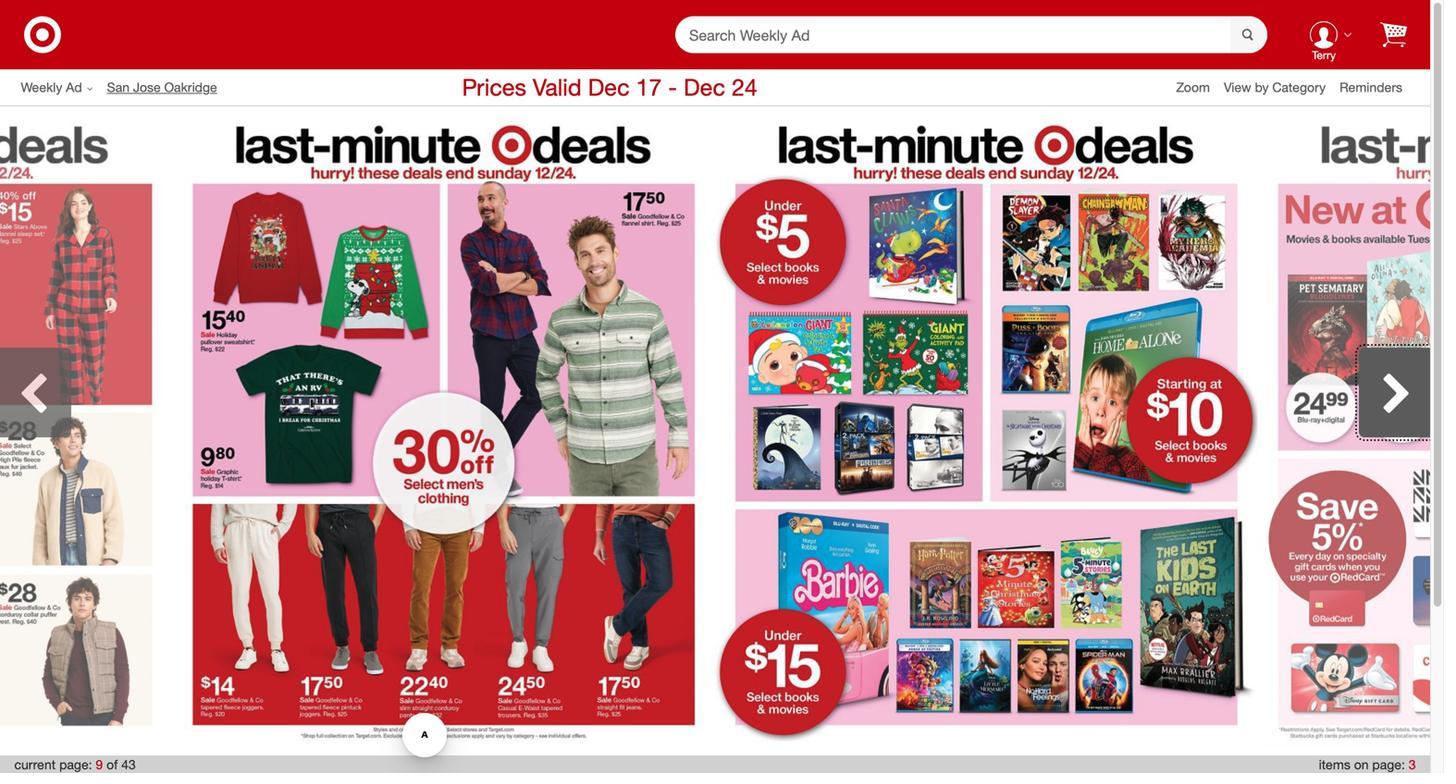 Task type: describe. For each thing, give the bounding box(es) containing it.
17
[[636, 73, 662, 101]]

1 dec from the left
[[588, 73, 630, 101]]

page 8 image
[[0, 117, 172, 746]]

current page: 9 of 43
[[14, 757, 136, 773]]

9
[[96, 757, 103, 773]]

view by category
[[1224, 79, 1326, 95]]

oakridge
[[164, 79, 217, 95]]

page 9 image
[[172, 117, 715, 746]]

items on page: 3
[[1319, 757, 1416, 773]]

3
[[1409, 757, 1416, 773]]

zoom
[[1177, 79, 1210, 95]]

-
[[668, 73, 677, 101]]

san jose oakridge
[[107, 79, 217, 95]]

terry link
[[1296, 5, 1353, 64]]

view by category link
[[1224, 79, 1340, 95]]

san
[[107, 79, 130, 95]]

view your cart on target.com image
[[1381, 22, 1408, 48]]

items
[[1319, 757, 1351, 773]]

weekly
[[21, 79, 62, 95]]

Search Weekly Ad search field
[[676, 16, 1268, 55]]

by
[[1255, 79, 1269, 95]]

43
[[121, 757, 136, 773]]

page 10 image
[[715, 117, 1258, 746]]

on
[[1355, 757, 1369, 773]]

jose
[[133, 79, 161, 95]]



Task type: vqa. For each thing, say whether or not it's contained in the screenshot.
to
no



Task type: locate. For each thing, give the bounding box(es) containing it.
reminders link
[[1340, 78, 1417, 97]]

zoom-in element
[[1177, 79, 1210, 95]]

page 11 image
[[1258, 117, 1445, 746]]

0 horizontal spatial page:
[[59, 757, 92, 773]]

1 horizontal spatial dec
[[684, 73, 725, 101]]

view
[[1224, 79, 1252, 95]]

dec left 17
[[588, 73, 630, 101]]

reminders
[[1340, 79, 1403, 95]]

form
[[676, 16, 1268, 55]]

prices
[[462, 73, 527, 101]]

2 page: from the left
[[1373, 757, 1406, 773]]

ad
[[66, 79, 82, 95]]

valid
[[533, 73, 582, 101]]

of
[[107, 757, 118, 773]]

page: left 9
[[59, 757, 92, 773]]

prices valid dec 17 - dec 24
[[462, 73, 758, 101]]

weekly ad link
[[21, 78, 107, 97]]

current
[[14, 757, 56, 773]]

24
[[732, 73, 758, 101]]

page:
[[59, 757, 92, 773], [1373, 757, 1406, 773]]

category
[[1273, 79, 1326, 95]]

dec right -
[[684, 73, 725, 101]]

0 horizontal spatial dec
[[588, 73, 630, 101]]

1 page: from the left
[[59, 757, 92, 773]]

dec
[[588, 73, 630, 101], [684, 73, 725, 101]]

zoom link
[[1177, 78, 1224, 97]]

san jose oakridge link
[[107, 78, 231, 97]]

page: left 3
[[1373, 757, 1406, 773]]

2 dec from the left
[[684, 73, 725, 101]]

terry
[[1312, 48, 1336, 62]]

weekly ad
[[21, 79, 82, 95]]

1 horizontal spatial page:
[[1373, 757, 1406, 773]]

go to target.com image
[[24, 16, 61, 53]]



